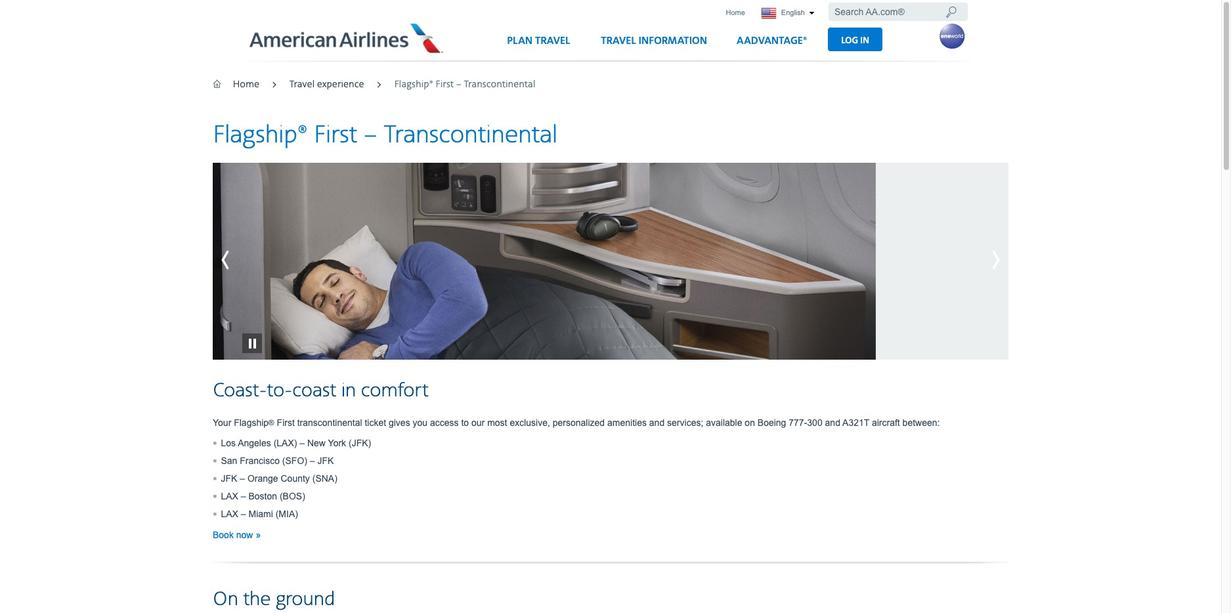 Task type: locate. For each thing, give the bounding box(es) containing it.
book now link
[[213, 530, 261, 541]]

1 horizontal spatial home link
[[722, 4, 750, 22]]

english
[[780, 9, 807, 16]]

1 horizontal spatial travel
[[535, 35, 571, 47]]

0 vertical spatial flagship®
[[395, 79, 434, 90]]

2 vertical spatial first
[[277, 418, 295, 428]]

(lax)
[[274, 438, 297, 449]]

flagship®
[[395, 79, 434, 90], [213, 120, 308, 150]]

2 horizontal spatial travel
[[601, 35, 636, 47]]

0 horizontal spatial and
[[650, 418, 665, 428]]

jfk up "(sna)"
[[318, 456, 334, 466]]

log in
[[842, 35, 870, 46]]

1 vertical spatial home link
[[233, 79, 260, 90]]

miami
[[249, 509, 273, 520]]

flagship first transcontinental entertainment image
[[213, 163, 876, 360]]

available
[[706, 418, 743, 428]]

coast-to-coast in comfort
[[213, 379, 429, 403]]

0 horizontal spatial travel
[[290, 79, 315, 90]]

0 horizontal spatial first
[[277, 418, 295, 428]]

jfk
[[318, 456, 334, 466], [221, 474, 237, 484]]

18 image
[[946, 5, 958, 19]]

(jfk)
[[349, 438, 371, 449]]

travel for travel information
[[601, 35, 636, 47]]

1 vertical spatial transcontinental
[[384, 120, 558, 150]]

travel
[[535, 35, 571, 47], [601, 35, 636, 47], [290, 79, 315, 90]]

0 horizontal spatial home
[[233, 79, 260, 90]]

lax – miami (mia)
[[221, 509, 298, 520]]

san
[[221, 456, 237, 466]]

home link
[[722, 4, 750, 22], [233, 79, 260, 90]]

ticket
[[365, 418, 386, 428]]

1 vertical spatial flagship® first – transcontinental
[[213, 120, 558, 150]]

travel left experience
[[290, 79, 315, 90]]

home for home link associated with english "link" at the top right
[[726, 9, 746, 16]]

in right 'coast'
[[341, 379, 356, 403]]

oneworld link opens in a new window image
[[940, 23, 966, 49]]

the
[[243, 588, 271, 612]]

0 vertical spatial first
[[436, 79, 454, 90]]

in right log
[[861, 35, 870, 46]]

services;
[[668, 418, 704, 428]]

1 horizontal spatial home
[[726, 9, 746, 16]]

travel right plan
[[535, 35, 571, 47]]

0 horizontal spatial flagship®
[[213, 120, 308, 150]]

transcontinental
[[464, 79, 536, 90], [384, 120, 558, 150]]

–
[[456, 79, 462, 90], [364, 120, 378, 150], [300, 438, 305, 449], [310, 456, 315, 466], [240, 474, 245, 484], [241, 491, 246, 502], [241, 509, 246, 520]]

0 vertical spatial in
[[861, 35, 870, 46]]

0 vertical spatial home
[[726, 9, 746, 16]]

1 horizontal spatial in
[[861, 35, 870, 46]]

0 vertical spatial transcontinental
[[464, 79, 536, 90]]

lax
[[221, 491, 238, 502], [221, 509, 238, 520]]

exclusive,
[[510, 418, 551, 428]]

0 horizontal spatial jfk
[[221, 474, 237, 484]]

1 and from the left
[[650, 418, 665, 428]]

0 horizontal spatial home link
[[233, 79, 260, 90]]

next slide image
[[950, 244, 1009, 277]]

flagship® first – transcontinental
[[395, 79, 536, 90], [213, 120, 558, 150]]

travel inside dropdown button
[[601, 35, 636, 47]]

flagship first transcontinental seat image
[[213, 163, 876, 360]]

(bos)
[[280, 491, 305, 502]]

flagship® first – transcontinental inside "main content"
[[213, 120, 558, 150]]

0 vertical spatial home link
[[722, 4, 750, 22]]

home
[[726, 9, 746, 16], [233, 79, 260, 90]]

travel inside dropdown button
[[535, 35, 571, 47]]

0 horizontal spatial in
[[341, 379, 356, 403]]

experience
[[317, 79, 364, 90]]

1 vertical spatial lax
[[221, 509, 238, 520]]

coast
[[293, 379, 337, 403]]

our
[[472, 418, 485, 428]]

log in link
[[829, 27, 883, 51]]

1 vertical spatial flagship®
[[213, 120, 308, 150]]

1 vertical spatial in
[[341, 379, 356, 403]]

and left the services;
[[650, 418, 665, 428]]

®
[[269, 418, 274, 427]]

0 vertical spatial lax
[[221, 491, 238, 502]]

1 vertical spatial home
[[233, 79, 260, 90]]

on
[[213, 588, 238, 612]]

amenities
[[608, 418, 647, 428]]

(sna)
[[313, 474, 338, 484]]

plan
[[507, 35, 533, 47]]

Search AA.com® search field
[[829, 3, 968, 21]]

home inside home link
[[726, 9, 746, 16]]

and right 300
[[826, 418, 841, 428]]

and
[[650, 418, 665, 428], [826, 418, 841, 428]]

home link for english "link" at the top right
[[722, 4, 750, 22]]

angeles
[[238, 438, 271, 449]]

main navigation navigation
[[496, 27, 883, 61]]

2 and from the left
[[826, 418, 841, 428]]

1 horizontal spatial and
[[826, 418, 841, 428]]

jfk down 'san'
[[221, 474, 237, 484]]

home for home link for travel experience link
[[233, 79, 260, 90]]

a321t
[[843, 418, 870, 428]]

flagship® first – transcontinental main content
[[213, 120, 1009, 614]]

1 horizontal spatial jfk
[[318, 456, 334, 466]]

boston
[[249, 491, 277, 502]]

2 lax from the top
[[221, 509, 238, 520]]

between:
[[903, 418, 941, 428]]

personalized
[[553, 418, 605, 428]]

1 lax from the top
[[221, 491, 238, 502]]

travel experience
[[290, 79, 364, 90]]

travel experience link
[[290, 79, 364, 90]]

san francisco (sfo) – jfk
[[221, 456, 334, 466]]

travel left information
[[601, 35, 636, 47]]

1 horizontal spatial flagship®
[[395, 79, 434, 90]]

county
[[281, 474, 310, 484]]

comfort
[[361, 379, 429, 403]]

jfk – orange county (sna)
[[221, 474, 338, 484]]

lax up book now at the left bottom of the page
[[221, 509, 238, 520]]

in
[[861, 35, 870, 46], [341, 379, 356, 403]]

travel information button
[[589, 29, 719, 61]]

lax left boston on the bottom left of the page
[[221, 491, 238, 502]]

1 horizontal spatial first
[[314, 120, 357, 150]]

first
[[436, 79, 454, 90], [314, 120, 357, 150], [277, 418, 295, 428]]



Task type: describe. For each thing, give the bounding box(es) containing it.
(sfo)
[[282, 456, 307, 466]]

in inside "main content"
[[341, 379, 356, 403]]

300
[[808, 418, 823, 428]]

english link
[[755, 4, 821, 23]]

gives
[[389, 418, 410, 428]]

book
[[213, 530, 234, 541]]

american airlines - homepage image
[[250, 23, 445, 53]]

francisco
[[240, 456, 280, 466]]

los
[[221, 438, 236, 449]]

information
[[639, 35, 708, 47]]

you
[[413, 418, 428, 428]]

0 vertical spatial flagship® first – transcontinental
[[395, 79, 536, 90]]

access
[[430, 418, 459, 428]]

now
[[236, 530, 253, 541]]

(mia)
[[276, 509, 298, 520]]

aircraft
[[872, 418, 901, 428]]

aadvantage®
[[737, 35, 808, 47]]

lax for lax – miami (mia)
[[221, 509, 238, 520]]

coast-
[[213, 379, 267, 403]]

plan travel
[[507, 35, 571, 47]]

ground
[[276, 588, 335, 612]]

to
[[462, 418, 469, 428]]

1 vertical spatial jfk
[[221, 474, 237, 484]]

transcontinental inside "main content"
[[384, 120, 558, 150]]

york
[[328, 438, 346, 449]]

orange
[[248, 474, 278, 484]]

flagship® inside "main content"
[[213, 120, 308, 150]]

travel for travel experience
[[290, 79, 315, 90]]

2 horizontal spatial first
[[436, 79, 454, 90]]

lax for lax – boston (bos)
[[221, 491, 238, 502]]

boeing
[[758, 418, 787, 428]]

new
[[307, 438, 326, 449]]

most
[[488, 418, 508, 428]]

click to change language and/or country / region image
[[809, 11, 815, 15]]

lax – boston (bos)
[[221, 491, 305, 502]]

777-
[[789, 418, 808, 428]]

transcontinental
[[297, 418, 362, 428]]

on
[[745, 418, 756, 428]]

0 vertical spatial jfk
[[318, 456, 334, 466]]

aadvantage® button
[[725, 29, 820, 61]]

log
[[842, 35, 859, 46]]

on the ground
[[213, 588, 335, 612]]

your
[[213, 418, 231, 428]]

1 vertical spatial first
[[314, 120, 357, 150]]

plan travel button
[[496, 29, 582, 61]]

to-
[[267, 379, 293, 403]]

previous slide image
[[213, 244, 272, 277]]

home link for travel experience link
[[233, 79, 260, 90]]

pause slide image
[[242, 314, 262, 353]]

in inside navigation
[[861, 35, 870, 46]]

flagship
[[234, 418, 269, 428]]

travel information
[[601, 35, 708, 47]]

los angeles (lax) – new york (jfk)
[[221, 438, 371, 449]]

your flagship ® first transcontinental ticket gives you access to our most exclusive, personalized amenities and services; available on boeing 777-300 and a321t aircraft between:
[[213, 418, 941, 428]]

book now
[[213, 530, 256, 541]]



Task type: vqa. For each thing, say whether or not it's contained in the screenshot.
THE RESTRICTIONS
no



